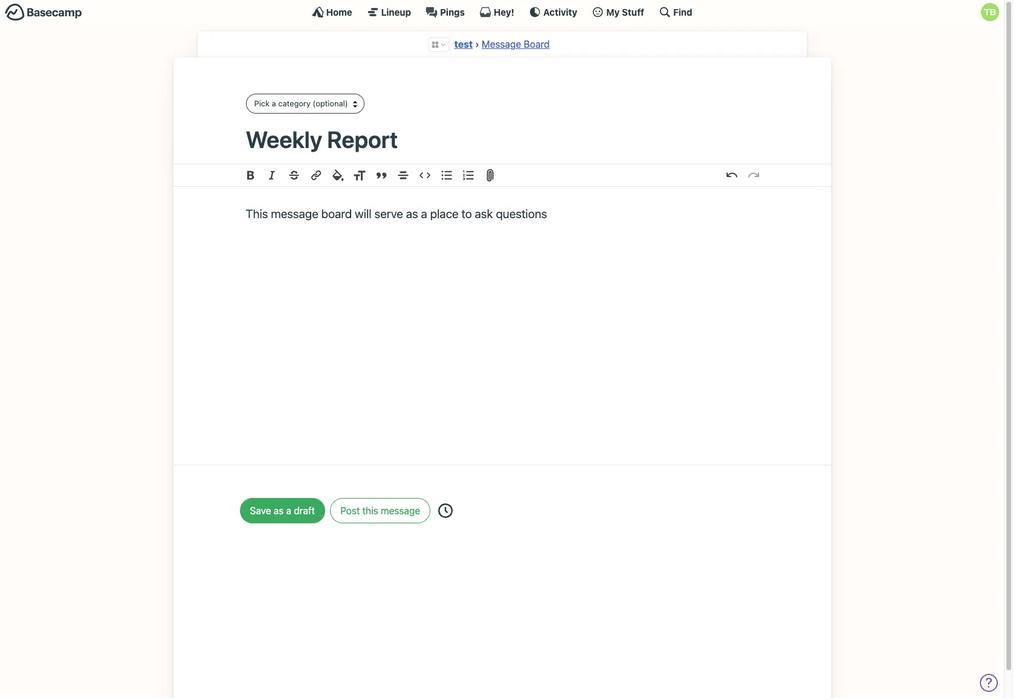 Task type: locate. For each thing, give the bounding box(es) containing it.
find
[[673, 6, 692, 17]]

1 vertical spatial as
[[274, 505, 284, 516]]

1 horizontal spatial message
[[381, 505, 420, 516]]

0 horizontal spatial message
[[271, 207, 318, 221]]

test link
[[454, 39, 473, 50]]

save as a draft
[[250, 505, 315, 516]]

1 vertical spatial a
[[421, 207, 427, 221]]

0 vertical spatial a
[[272, 98, 276, 108]]

a left place
[[421, 207, 427, 221]]

0 vertical spatial message
[[271, 207, 318, 221]]

activity
[[543, 6, 577, 17]]

2 horizontal spatial a
[[421, 207, 427, 221]]

message inside button
[[381, 505, 420, 516]]

› message board
[[475, 39, 550, 50]]

home link
[[312, 6, 352, 18]]

lineup
[[381, 6, 411, 17]]

pick a category (optional)
[[254, 98, 348, 108]]

board
[[321, 207, 352, 221]]

message inside the write away… text field
[[271, 207, 318, 221]]

my stuff
[[606, 6, 644, 17]]

pick a category (optional) button
[[246, 94, 364, 114]]

a
[[272, 98, 276, 108], [421, 207, 427, 221], [286, 505, 291, 516]]

Type a title… text field
[[246, 126, 758, 153]]

my stuff button
[[592, 6, 644, 18]]

as right 'serve'
[[406, 207, 418, 221]]

0 horizontal spatial a
[[272, 98, 276, 108]]

1 vertical spatial message
[[381, 505, 420, 516]]

message
[[271, 207, 318, 221], [381, 505, 420, 516]]

activity link
[[529, 6, 577, 18]]

0 horizontal spatial as
[[274, 505, 284, 516]]

pings button
[[426, 6, 465, 18]]

this message board will serve as a place to ask questions
[[246, 207, 547, 221]]

as right save
[[274, 505, 284, 516]]

(optional)
[[313, 98, 348, 108]]

0 vertical spatial as
[[406, 207, 418, 221]]

pick
[[254, 98, 270, 108]]

post this message button
[[330, 498, 430, 523]]

switch accounts image
[[5, 3, 82, 22]]

a left draft
[[286, 505, 291, 516]]

a inside text field
[[421, 207, 427, 221]]

serve
[[374, 207, 403, 221]]

to
[[461, 207, 472, 221]]

as
[[406, 207, 418, 221], [274, 505, 284, 516]]

post this message
[[340, 505, 420, 516]]

will
[[355, 207, 372, 221]]

this
[[362, 505, 378, 516]]

a right pick
[[272, 98, 276, 108]]

1 horizontal spatial as
[[406, 207, 418, 221]]

2 vertical spatial a
[[286, 505, 291, 516]]



Task type: describe. For each thing, give the bounding box(es) containing it.
home
[[326, 6, 352, 17]]

my
[[606, 6, 620, 17]]

draft
[[294, 505, 315, 516]]

find button
[[659, 6, 692, 18]]

questions
[[496, 207, 547, 221]]

as inside the write away… text field
[[406, 207, 418, 221]]

category
[[278, 98, 311, 108]]

test
[[454, 39, 473, 50]]

message
[[482, 39, 521, 50]]

board
[[524, 39, 550, 50]]

place
[[430, 207, 459, 221]]

hey!
[[494, 6, 514, 17]]

lineup link
[[367, 6, 411, 18]]

schedule this to post later image
[[438, 503, 453, 518]]

tim burton image
[[981, 3, 999, 21]]

save
[[250, 505, 271, 516]]

hey! button
[[479, 6, 514, 18]]

this
[[246, 207, 268, 221]]

message board link
[[482, 39, 550, 50]]

Write away… text field
[[209, 187, 795, 450]]

save as a draft button
[[240, 498, 325, 523]]

ask
[[475, 207, 493, 221]]

1 horizontal spatial a
[[286, 505, 291, 516]]

pings
[[440, 6, 465, 17]]

›
[[475, 39, 479, 50]]

post
[[340, 505, 360, 516]]

as inside button
[[274, 505, 284, 516]]

stuff
[[622, 6, 644, 17]]

main element
[[0, 0, 1004, 24]]



Task type: vqa. For each thing, say whether or not it's contained in the screenshot.
THE › DOCS & FILES
no



